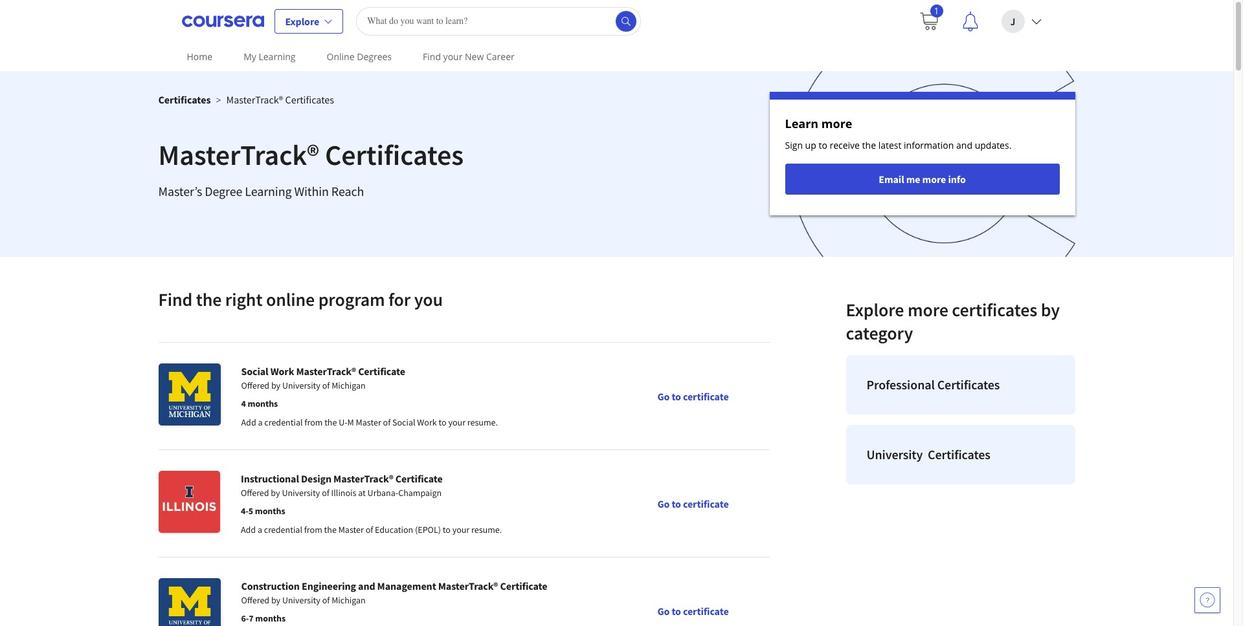 Task type: vqa. For each thing, say whether or not it's contained in the screenshot.
1st The Universidad De Los Andes image from the bottom
no



Task type: describe. For each thing, give the bounding box(es) containing it.
add for instructional design mastertrack® certificate
[[241, 525, 256, 536]]

7
[[249, 613, 254, 625]]

michigan inside 'social work mastertrack® certificate offered by university of michigan 4 months'
[[332, 380, 366, 392]]

social inside 'social work mastertrack® certificate offered by university of michigan 4 months'
[[241, 365, 269, 378]]

my
[[244, 51, 256, 63]]

online
[[266, 288, 315, 312]]

sign
[[785, 139, 803, 152]]

coursera image
[[182, 11, 264, 31]]

certificates
[[952, 299, 1038, 322]]

of inside the instructional design mastertrack® certificate offered by university of illinois at urbana-champaign 4-5 months
[[322, 488, 330, 499]]

find for find the right online program for you
[[158, 288, 193, 312]]

michigan inside construction engineering and management mastertrack® certificate offered by university of michigan 6-7 months
[[332, 595, 366, 607]]

6-
[[241, 613, 249, 625]]

m
[[348, 417, 354, 429]]

mastertrack® certificates link
[[226, 93, 334, 106]]

illinois
[[331, 488, 357, 499]]

sign up to receive the latest information and updates.
[[785, 139, 1012, 152]]

help center image
[[1200, 593, 1216, 609]]

university of michigan image for social work mastertrack® certificate
[[158, 364, 221, 426]]

5
[[249, 506, 253, 518]]

work inside 'social work mastertrack® certificate offered by university of michigan 4 months'
[[271, 365, 294, 378]]

explore for explore
[[285, 15, 319, 28]]

online degrees link
[[322, 42, 397, 71]]

online
[[327, 51, 355, 63]]

mastertrack® for >
[[226, 93, 283, 106]]

add a credential from the master of education (epol) to your resume.
[[241, 525, 502, 536]]

professional certificates link
[[846, 356, 1076, 415]]

management
[[377, 580, 436, 593]]

career
[[486, 51, 515, 63]]

certificates link
[[158, 93, 211, 106]]

a for social
[[258, 417, 263, 429]]

1 vertical spatial social
[[393, 417, 416, 429]]

j
[[1011, 15, 1016, 28]]

social work mastertrack® certificate offered by university of michigan 4 months
[[241, 365, 405, 410]]

find your new career link
[[418, 42, 520, 71]]

more for learn
[[822, 116, 853, 131]]

add for social work mastertrack® certificate
[[241, 417, 256, 429]]

of inside construction engineering and management mastertrack® certificate offered by university of michigan 6-7 months
[[322, 595, 330, 607]]

university of illinois at urbana-champaign image
[[158, 472, 220, 534]]

information
[[904, 139, 954, 152]]

university inside the instructional design mastertrack® certificate offered by university of illinois at urbana-champaign 4-5 months
[[282, 488, 320, 499]]

of right m at the bottom left of page
[[383, 417, 391, 429]]

master's degree learning within reach
[[158, 183, 364, 199]]

me
[[907, 173, 921, 186]]

construction
[[241, 580, 300, 593]]

info
[[949, 173, 966, 186]]

mastertrack® inside construction engineering and management mastertrack® certificate offered by university of michigan 6-7 months
[[438, 580, 498, 593]]

certificate for construction engineering and management mastertrack® certificate
[[683, 605, 729, 618]]

at
[[358, 488, 366, 499]]

updates.
[[975, 139, 1012, 152]]

1 horizontal spatial work
[[417, 417, 437, 429]]

j button
[[991, 0, 1052, 42]]

by inside explore more certificates by category
[[1041, 299, 1060, 322]]

0 vertical spatial resume.
[[468, 417, 498, 429]]

0 vertical spatial master
[[356, 417, 381, 429]]

go to certificate for construction engineering and management mastertrack® certificate
[[658, 605, 729, 618]]

certificate inside construction engineering and management mastertrack® certificate offered by university of michigan 6-7 months
[[500, 580, 548, 593]]

to inside learn more status
[[819, 139, 828, 152]]

4-
[[241, 506, 249, 518]]

a for instructional
[[258, 525, 262, 536]]

new
[[465, 51, 484, 63]]

mastertrack® certificates
[[158, 137, 464, 173]]

What do you want to learn? text field
[[356, 7, 641, 35]]

engineering
[[302, 580, 356, 593]]

instructional design mastertrack® certificate offered by university of illinois at urbana-champaign 4-5 months
[[241, 473, 443, 518]]

professional
[[867, 377, 935, 393]]

learn more
[[785, 116, 853, 131]]

go for construction engineering and management mastertrack® certificate
[[658, 605, 670, 618]]

>
[[216, 94, 221, 106]]

more inside button
[[923, 173, 947, 186]]

email me more info
[[879, 173, 966, 186]]

find your new career
[[423, 51, 515, 63]]

offered for instructional
[[241, 488, 269, 499]]

certificates > mastertrack® certificates
[[158, 93, 334, 106]]

category
[[846, 322, 913, 345]]

and inside construction engineering and management mastertrack® certificate offered by university of michigan 6-7 months
[[358, 580, 375, 593]]

home link
[[182, 42, 218, 71]]

certificate for social work mastertrack® certificate
[[683, 390, 729, 403]]

receive
[[830, 139, 860, 152]]

by inside 'social work mastertrack® certificate offered by university of michigan 4 months'
[[271, 380, 281, 392]]

1 link
[[908, 0, 950, 42]]

online degrees
[[327, 51, 392, 63]]

you
[[414, 288, 443, 312]]

reach
[[332, 183, 364, 199]]

university inside list
[[867, 447, 923, 463]]

my learning
[[244, 51, 296, 63]]

explore more certificates by category
[[846, 299, 1060, 345]]

0 vertical spatial learning
[[259, 51, 296, 63]]



Task type: locate. For each thing, give the bounding box(es) containing it.
more for explore
[[908, 299, 949, 322]]

go to certificate for social work mastertrack® certificate
[[658, 390, 729, 403]]

4
[[241, 398, 246, 410]]

and inside learn more status
[[957, 139, 973, 152]]

home
[[187, 51, 213, 63]]

explore inside dropdown button
[[285, 15, 319, 28]]

latest
[[879, 139, 902, 152]]

1 vertical spatial go
[[658, 498, 670, 511]]

0 vertical spatial go to certificate
[[658, 390, 729, 403]]

for
[[389, 288, 411, 312]]

from for work
[[305, 417, 323, 429]]

certificate
[[683, 390, 729, 403], [683, 498, 729, 511], [683, 605, 729, 618]]

add a credential from the u-m master of social work to your resume.
[[241, 417, 498, 429]]

the left the u-
[[325, 417, 337, 429]]

resume.
[[468, 417, 498, 429], [472, 525, 502, 536]]

0 vertical spatial months
[[248, 398, 278, 410]]

by
[[1041, 299, 1060, 322], [271, 380, 281, 392], [271, 488, 280, 499], [271, 595, 281, 607]]

champaign
[[398, 488, 442, 499]]

a up instructional
[[258, 417, 263, 429]]

offered up 5
[[241, 488, 269, 499]]

3 go to certificate from the top
[[658, 605, 729, 618]]

list containing professional certificates
[[841, 350, 1081, 490]]

1 vertical spatial add
[[241, 525, 256, 536]]

1 vertical spatial certificate
[[396, 473, 443, 486]]

(epol)
[[415, 525, 441, 536]]

the down the instructional design mastertrack® certificate offered by university of illinois at urbana-champaign 4-5 months
[[324, 525, 337, 536]]

0 vertical spatial more
[[822, 116, 853, 131]]

of down design on the bottom left of the page
[[322, 488, 330, 499]]

mastertrack® up the u-
[[296, 365, 356, 378]]

2 michigan from the top
[[332, 595, 366, 607]]

0 vertical spatial university of michigan image
[[158, 364, 221, 426]]

1 vertical spatial learning
[[245, 183, 292, 199]]

months inside construction engineering and management mastertrack® certificate offered by university of michigan 6-7 months
[[255, 613, 286, 625]]

go for instructional design mastertrack® certificate
[[658, 498, 670, 511]]

find the right online program for you
[[158, 288, 443, 312]]

of left education
[[366, 525, 373, 536]]

and
[[957, 139, 973, 152], [358, 580, 375, 593]]

by inside construction engineering and management mastertrack® certificate offered by university of michigan 6-7 months
[[271, 595, 281, 607]]

1 university of michigan image from the top
[[158, 364, 221, 426]]

social
[[241, 365, 269, 378], [393, 417, 416, 429]]

explore inside explore more certificates by category
[[846, 299, 904, 322]]

social up 4
[[241, 365, 269, 378]]

michigan
[[332, 380, 366, 392], [332, 595, 366, 607]]

1 vertical spatial your
[[449, 417, 466, 429]]

email me more info button
[[785, 164, 1060, 195]]

mastertrack® right management
[[438, 580, 498, 593]]

master's
[[158, 183, 202, 199]]

learning right my
[[259, 51, 296, 63]]

offered inside construction engineering and management mastertrack® certificate offered by university of michigan 6-7 months
[[241, 595, 270, 607]]

certificates inside list
[[938, 377, 1000, 393]]

michigan up m at the bottom left of page
[[332, 380, 366, 392]]

mastertrack® inside the instructional design mastertrack® certificate offered by university of illinois at urbana-champaign 4-5 months
[[334, 473, 394, 486]]

credential for design
[[264, 525, 302, 536]]

1 vertical spatial and
[[358, 580, 375, 593]]

1
[[934, 4, 940, 17]]

university inside 'social work mastertrack® certificate offered by university of michigan 4 months'
[[282, 380, 321, 392]]

0 horizontal spatial social
[[241, 365, 269, 378]]

certificate
[[358, 365, 405, 378], [396, 473, 443, 486], [500, 580, 548, 593]]

degrees
[[357, 51, 392, 63]]

2 go from the top
[[658, 498, 670, 511]]

from down the instructional design mastertrack® certificate offered by university of illinois at urbana-champaign 4-5 months
[[304, 525, 322, 536]]

offered inside 'social work mastertrack® certificate offered by university of michigan 4 months'
[[241, 380, 270, 392]]

university  certificates link
[[846, 426, 1076, 485]]

the left the latest
[[863, 139, 876, 152]]

offered
[[241, 380, 270, 392], [241, 488, 269, 499], [241, 595, 270, 607]]

explore
[[285, 15, 319, 28], [846, 299, 904, 322]]

mastertrack® for design
[[334, 473, 394, 486]]

design
[[301, 473, 332, 486]]

from
[[305, 417, 323, 429], [304, 525, 322, 536]]

certificate inside the instructional design mastertrack® certificate offered by university of illinois at urbana-champaign 4-5 months
[[396, 473, 443, 486]]

1 vertical spatial from
[[304, 525, 322, 536]]

mastertrack® up degree
[[158, 137, 320, 173]]

1 vertical spatial work
[[417, 417, 437, 429]]

the for add a credential from the u-m master of social work to your resume.
[[325, 417, 337, 429]]

find for find your new career
[[423, 51, 441, 63]]

months right 7
[[255, 613, 286, 625]]

mastertrack®
[[226, 93, 283, 106], [158, 137, 320, 173], [296, 365, 356, 378], [334, 473, 394, 486], [438, 580, 498, 593]]

2 go to certificate from the top
[[658, 498, 729, 511]]

0 vertical spatial and
[[957, 139, 973, 152]]

explore button
[[274, 9, 343, 33]]

more inside explore more certificates by category
[[908, 299, 949, 322]]

1 vertical spatial go to certificate
[[658, 498, 729, 511]]

instructional
[[241, 473, 299, 486]]

from for design
[[304, 525, 322, 536]]

0 horizontal spatial work
[[271, 365, 294, 378]]

certificates
[[158, 93, 211, 106], [285, 93, 334, 106], [325, 137, 464, 173], [938, 377, 1000, 393]]

0 horizontal spatial find
[[158, 288, 193, 312]]

0 vertical spatial social
[[241, 365, 269, 378]]

email
[[879, 173, 905, 186]]

mastertrack® right >
[[226, 93, 283, 106]]

1 vertical spatial certificate
[[683, 498, 729, 511]]

go for social work mastertrack® certificate
[[658, 390, 670, 403]]

2 university of michigan image from the top
[[158, 579, 221, 627]]

and left updates.
[[957, 139, 973, 152]]

credential
[[264, 417, 303, 429], [264, 525, 302, 536]]

certificate inside 'social work mastertrack® certificate offered by university of michigan 4 months'
[[358, 365, 405, 378]]

a
[[258, 417, 263, 429], [258, 525, 262, 536]]

master right m at the bottom left of page
[[356, 417, 381, 429]]

0 vertical spatial find
[[423, 51, 441, 63]]

3 go from the top
[[658, 605, 670, 618]]

None search field
[[356, 7, 641, 35]]

go
[[658, 390, 670, 403], [658, 498, 670, 511], [658, 605, 670, 618]]

within
[[294, 183, 329, 199]]

michigan down engineering
[[332, 595, 366, 607]]

offered inside the instructional design mastertrack® certificate offered by university of illinois at urbana-champaign 4-5 months
[[241, 488, 269, 499]]

credential down 'social work mastertrack® certificate offered by university of michigan 4 months'
[[264, 417, 303, 429]]

of up add a credential from the u-m master of social work to your resume.
[[322, 380, 330, 392]]

2 vertical spatial months
[[255, 613, 286, 625]]

u-
[[339, 417, 348, 429]]

shopping cart: 1 item element
[[919, 4, 943, 31]]

more
[[822, 116, 853, 131], [923, 173, 947, 186], [908, 299, 949, 322]]

0 vertical spatial credential
[[264, 417, 303, 429]]

2 vertical spatial your
[[453, 525, 470, 536]]

certificate for instructional design mastertrack® certificate
[[683, 498, 729, 511]]

of inside 'social work mastertrack® certificate offered by university of michigan 4 months'
[[322, 380, 330, 392]]

learn more status
[[770, 92, 1076, 216]]

certificate for social work mastertrack® certificate
[[358, 365, 405, 378]]

0 vertical spatial your
[[443, 51, 463, 63]]

1 horizontal spatial social
[[393, 417, 416, 429]]

offered up 4
[[241, 380, 270, 392]]

1 vertical spatial master
[[339, 525, 364, 536]]

0 vertical spatial a
[[258, 417, 263, 429]]

1 vertical spatial explore
[[846, 299, 904, 322]]

master
[[356, 417, 381, 429], [339, 525, 364, 536]]

the for add a credential from the master of education (epol) to your resume.
[[324, 525, 337, 536]]

1 vertical spatial months
[[255, 506, 285, 518]]

degree
[[205, 183, 242, 199]]

university of michigan image
[[158, 364, 221, 426], [158, 579, 221, 627]]

0 vertical spatial from
[[305, 417, 323, 429]]

2 vertical spatial certificate
[[500, 580, 548, 593]]

a down instructional
[[258, 525, 262, 536]]

offered for social
[[241, 380, 270, 392]]

professional certificates
[[867, 377, 1000, 393]]

by inside the instructional design mastertrack® certificate offered by university of illinois at urbana-champaign 4-5 months
[[271, 488, 280, 499]]

mastertrack® inside 'social work mastertrack® certificate offered by university of michigan 4 months'
[[296, 365, 356, 378]]

1 michigan from the top
[[332, 380, 366, 392]]

university  certificates
[[867, 447, 991, 463]]

1 vertical spatial resume.
[[472, 525, 502, 536]]

mastertrack® up at at the left of page
[[334, 473, 394, 486]]

go to certificate
[[658, 390, 729, 403], [658, 498, 729, 511], [658, 605, 729, 618]]

of
[[322, 380, 330, 392], [383, 417, 391, 429], [322, 488, 330, 499], [366, 525, 373, 536], [322, 595, 330, 607]]

my learning link
[[238, 42, 301, 71]]

find inside find your new career link
[[423, 51, 441, 63]]

2 vertical spatial offered
[[241, 595, 270, 607]]

months right 5
[[255, 506, 285, 518]]

1 certificate from the top
[[683, 390, 729, 403]]

1 vertical spatial offered
[[241, 488, 269, 499]]

the inside learn more status
[[863, 139, 876, 152]]

2 vertical spatial go
[[658, 605, 670, 618]]

add
[[241, 417, 256, 429], [241, 525, 256, 536]]

2 vertical spatial more
[[908, 299, 949, 322]]

the
[[863, 139, 876, 152], [196, 288, 222, 312], [325, 417, 337, 429], [324, 525, 337, 536]]

1 vertical spatial more
[[923, 173, 947, 186]]

1 go from the top
[[658, 390, 670, 403]]

0 vertical spatial explore
[[285, 15, 319, 28]]

0 vertical spatial offered
[[241, 380, 270, 392]]

2 vertical spatial certificate
[[683, 605, 729, 618]]

2 certificate from the top
[[683, 498, 729, 511]]

0 vertical spatial go
[[658, 390, 670, 403]]

0 vertical spatial certificate
[[358, 365, 405, 378]]

construction engineering and management mastertrack® certificate offered by university of michigan 6-7 months
[[241, 580, 548, 625]]

credential for work
[[264, 417, 303, 429]]

1 vertical spatial find
[[158, 288, 193, 312]]

months inside the instructional design mastertrack® certificate offered by university of illinois at urbana-champaign 4-5 months
[[255, 506, 285, 518]]

credential down instructional
[[264, 525, 302, 536]]

learning left within
[[245, 183, 292, 199]]

right
[[225, 288, 263, 312]]

0 vertical spatial certificate
[[683, 390, 729, 403]]

0 vertical spatial work
[[271, 365, 294, 378]]

1 vertical spatial a
[[258, 525, 262, 536]]

university
[[282, 380, 321, 392], [867, 447, 923, 463], [282, 488, 320, 499], [282, 595, 321, 607]]

1 horizontal spatial find
[[423, 51, 441, 63]]

mastertrack® for work
[[296, 365, 356, 378]]

to
[[819, 139, 828, 152], [672, 390, 681, 403], [439, 417, 447, 429], [672, 498, 681, 511], [443, 525, 451, 536], [672, 605, 681, 618]]

0 horizontal spatial explore
[[285, 15, 319, 28]]

explore for explore more certificates by category
[[846, 299, 904, 322]]

certificate for instructional design mastertrack® certificate
[[396, 473, 443, 486]]

learn
[[785, 116, 819, 131]]

up
[[806, 139, 817, 152]]

university of michigan image for construction engineering and management mastertrack® certificate
[[158, 579, 221, 627]]

urbana-
[[368, 488, 398, 499]]

university inside construction engineering and management mastertrack® certificate offered by university of michigan 6-7 months
[[282, 595, 321, 607]]

find
[[423, 51, 441, 63], [158, 288, 193, 312]]

0 horizontal spatial and
[[358, 580, 375, 593]]

1 go to certificate from the top
[[658, 390, 729, 403]]

0 vertical spatial michigan
[[332, 380, 366, 392]]

add down 5
[[241, 525, 256, 536]]

master down the instructional design mastertrack® certificate offered by university of illinois at urbana-champaign 4-5 months
[[339, 525, 364, 536]]

1 vertical spatial university of michigan image
[[158, 579, 221, 627]]

months inside 'social work mastertrack® certificate offered by university of michigan 4 months'
[[248, 398, 278, 410]]

1 horizontal spatial explore
[[846, 299, 904, 322]]

months right 4
[[248, 398, 278, 410]]

university of michigan image left 4
[[158, 364, 221, 426]]

3 certificate from the top
[[683, 605, 729, 618]]

1 vertical spatial michigan
[[332, 595, 366, 607]]

offered up 7
[[241, 595, 270, 607]]

education
[[375, 525, 413, 536]]

social right m at the bottom left of page
[[393, 417, 416, 429]]

go to certificate for instructional design mastertrack® certificate
[[658, 498, 729, 511]]

months
[[248, 398, 278, 410], [255, 506, 285, 518], [255, 613, 286, 625]]

university of michigan image left the 6- in the left of the page
[[158, 579, 221, 627]]

add down 4
[[241, 417, 256, 429]]

1 horizontal spatial and
[[957, 139, 973, 152]]

learning
[[259, 51, 296, 63], [245, 183, 292, 199]]

list
[[841, 350, 1081, 490]]

the left right
[[196, 288, 222, 312]]

the for sign up to receive the latest information and updates.
[[863, 139, 876, 152]]

1 vertical spatial credential
[[264, 525, 302, 536]]

work
[[271, 365, 294, 378], [417, 417, 437, 429]]

from left the u-
[[305, 417, 323, 429]]

2 vertical spatial go to certificate
[[658, 605, 729, 618]]

of down engineering
[[322, 595, 330, 607]]

your
[[443, 51, 463, 63], [449, 417, 466, 429], [453, 525, 470, 536]]

0 vertical spatial add
[[241, 417, 256, 429]]

program
[[318, 288, 385, 312]]

and right engineering
[[358, 580, 375, 593]]



